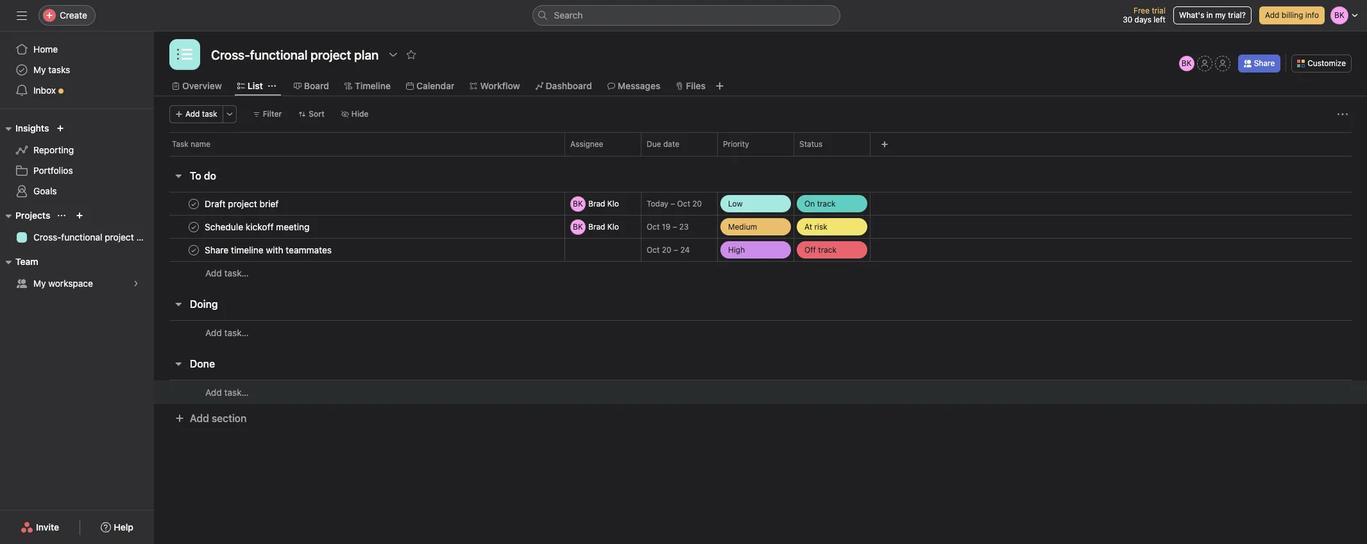 Task type: locate. For each thing, give the bounding box(es) containing it.
2 vertical spatial oct
[[647, 245, 660, 255]]

share
[[1255, 58, 1276, 68]]

1 vertical spatial track
[[819, 245, 837, 255]]

oct down oct 19 – 23
[[647, 245, 660, 255]]

completed image
[[186, 219, 202, 235], [186, 242, 202, 258]]

0 vertical spatial add task…
[[205, 268, 249, 279]]

klo left today
[[608, 199, 619, 208]]

add field image
[[881, 141, 889, 148]]

0 vertical spatial oct
[[678, 199, 691, 209]]

1 vertical spatial task…
[[224, 327, 249, 338]]

20
[[693, 199, 702, 209], [662, 245, 672, 255]]

add task… up section
[[205, 387, 249, 398]]

what's
[[1180, 10, 1205, 20]]

2 collapse task list for this section image from the top
[[173, 299, 184, 309]]

my down team
[[33, 278, 46, 289]]

add a task to this section image
[[224, 299, 235, 309]]

1 collapse task list for this section image from the top
[[173, 171, 184, 181]]

add task… up add a task to this section image
[[205, 268, 249, 279]]

1 vertical spatial oct
[[647, 222, 660, 232]]

brad klo
[[589, 199, 619, 208], [589, 222, 619, 231]]

1 vertical spatial brad klo
[[589, 222, 619, 231]]

overview link
[[172, 79, 222, 93]]

left
[[1154, 15, 1166, 24]]

search button
[[532, 5, 841, 26]]

high
[[729, 245, 745, 255]]

track
[[818, 199, 836, 208], [819, 245, 837, 255]]

completed checkbox inside schedule kickoff meeting cell
[[186, 219, 202, 235]]

task… inside header done "tree grid"
[[224, 387, 249, 398]]

30
[[1123, 15, 1133, 24]]

brad klo left today
[[589, 199, 619, 208]]

1 completed image from the top
[[186, 219, 202, 235]]

row
[[154, 132, 1368, 156], [169, 155, 1353, 157], [154, 192, 1368, 216], [154, 215, 1368, 239], [154, 238, 1368, 262]]

1 add task… button from the top
[[205, 266, 249, 281]]

brad for today – oct 20
[[589, 199, 606, 208]]

doing
[[190, 298, 218, 310]]

customize button
[[1292, 55, 1353, 73]]

filter
[[263, 109, 282, 119]]

oct
[[678, 199, 691, 209], [647, 222, 660, 232], [647, 245, 660, 255]]

1 add task… from the top
[[205, 268, 249, 279]]

– right today
[[671, 199, 675, 209]]

dashboard
[[546, 80, 592, 91]]

task name
[[172, 139, 211, 149]]

0 vertical spatial collapse task list for this section image
[[173, 171, 184, 181]]

on track
[[805, 199, 836, 208]]

3 add task… from the top
[[205, 387, 249, 398]]

1 vertical spatial add task… button
[[205, 326, 249, 340]]

add down doing button
[[205, 327, 222, 338]]

workspace
[[48, 278, 93, 289]]

2 vertical spatial task…
[[224, 387, 249, 398]]

add up doing
[[205, 268, 222, 279]]

completed checkbox inside "share timeline with teammates" cell
[[186, 242, 202, 258]]

1 add task… row from the top
[[154, 261, 1368, 285]]

1 vertical spatial completed checkbox
[[186, 219, 202, 235]]

3 add task… row from the top
[[154, 380, 1368, 404]]

task…
[[224, 268, 249, 279], [224, 327, 249, 338], [224, 387, 249, 398]]

1 vertical spatial klo
[[608, 222, 619, 231]]

0 vertical spatial add task… row
[[154, 261, 1368, 285]]

collapse task list for this section image for doing
[[173, 299, 184, 309]]

my inside global element
[[33, 64, 46, 75]]

klo
[[608, 199, 619, 208], [608, 222, 619, 231]]

3 completed checkbox from the top
[[186, 242, 202, 258]]

completed image inside "share timeline with teammates" cell
[[186, 242, 202, 258]]

2 vertical spatial completed checkbox
[[186, 242, 202, 258]]

3 add task… button from the top
[[205, 385, 249, 400]]

project
[[105, 232, 134, 243]]

1 vertical spatial bk
[[573, 199, 583, 208]]

my tasks link
[[8, 60, 146, 80]]

oct 19 – 23
[[647, 222, 689, 232]]

trial?
[[1229, 10, 1247, 20]]

2 vertical spatial –
[[674, 245, 679, 255]]

None text field
[[208, 43, 382, 66]]

add task… inside header to do "tree grid"
[[205, 268, 249, 279]]

schedule kickoff meeting cell
[[154, 215, 566, 239]]

show options, current sort, top image
[[58, 212, 66, 220]]

2 completed checkbox from the top
[[186, 219, 202, 235]]

projects button
[[0, 208, 50, 223]]

klo for oct 19
[[608, 222, 619, 231]]

oct up 23
[[678, 199, 691, 209]]

row containing high
[[154, 238, 1368, 262]]

more actions image
[[226, 110, 233, 118]]

bk
[[1182, 58, 1192, 68], [573, 199, 583, 208], [573, 222, 583, 231]]

– right 19
[[673, 222, 677, 232]]

task… for 2nd add task… button from the bottom
[[224, 327, 249, 338]]

completed checkbox inside draft project brief cell
[[186, 196, 202, 212]]

see details, my workspace image
[[132, 280, 140, 288]]

0 vertical spatial track
[[818, 199, 836, 208]]

1 brad from the top
[[589, 199, 606, 208]]

low button
[[718, 193, 794, 215]]

inbox
[[33, 85, 56, 96]]

my inside teams element
[[33, 278, 46, 289]]

global element
[[0, 31, 154, 108]]

trial
[[1152, 6, 1166, 15]]

2 vertical spatial bk
[[573, 222, 583, 231]]

– for oct 19
[[673, 222, 677, 232]]

add left section
[[190, 413, 209, 424]]

add task… down add a task to this section image
[[205, 327, 249, 338]]

due date
[[647, 139, 680, 149]]

home
[[33, 44, 58, 55]]

1 completed checkbox from the top
[[186, 196, 202, 212]]

doing button
[[190, 293, 218, 316]]

bk inside button
[[1182, 58, 1192, 68]]

1 vertical spatial –
[[673, 222, 677, 232]]

tasks
[[48, 64, 70, 75]]

files link
[[676, 79, 706, 93]]

– left 24
[[674, 245, 679, 255]]

track for off track
[[819, 245, 837, 255]]

on
[[805, 199, 815, 208]]

add task… button up add a task to this section image
[[205, 266, 249, 281]]

1 vertical spatial add task…
[[205, 327, 249, 338]]

20 left low
[[693, 199, 702, 209]]

add task… button down add a task to this section image
[[205, 326, 249, 340]]

free trial 30 days left
[[1123, 6, 1166, 24]]

show options image
[[389, 49, 399, 60]]

klo left 19
[[608, 222, 619, 231]]

insights element
[[0, 117, 154, 204]]

0 vertical spatial add task… button
[[205, 266, 249, 281]]

1 vertical spatial add task… row
[[154, 320, 1368, 345]]

help
[[114, 522, 133, 533]]

task
[[172, 139, 189, 149]]

my
[[33, 64, 46, 75], [33, 278, 46, 289]]

2 klo from the top
[[608, 222, 619, 231]]

1 horizontal spatial 20
[[693, 199, 702, 209]]

2 task… from the top
[[224, 327, 249, 338]]

oct left 19
[[647, 222, 660, 232]]

add up add section button
[[205, 387, 222, 398]]

2 brad klo from the top
[[589, 222, 619, 231]]

list
[[248, 80, 263, 91]]

add task… button
[[205, 266, 249, 281], [205, 326, 249, 340], [205, 385, 249, 400]]

oct for oct 19 – 23
[[647, 222, 660, 232]]

add inside header done "tree grid"
[[205, 387, 222, 398]]

2 vertical spatial collapse task list for this section image
[[173, 359, 184, 369]]

collapse task list for this section image
[[173, 171, 184, 181], [173, 299, 184, 309], [173, 359, 184, 369]]

1 klo from the top
[[608, 199, 619, 208]]

task… up add a task to this section image
[[224, 268, 249, 279]]

2 add task… from the top
[[205, 327, 249, 338]]

add task… button inside header done "tree grid"
[[205, 385, 249, 400]]

messages
[[618, 80, 661, 91]]

1 vertical spatial completed image
[[186, 242, 202, 258]]

task… up section
[[224, 387, 249, 398]]

add task… row
[[154, 261, 1368, 285], [154, 320, 1368, 345], [154, 380, 1368, 404]]

add section button
[[169, 407, 252, 430]]

timeline
[[355, 80, 391, 91]]

2 vertical spatial add task… button
[[205, 385, 249, 400]]

section
[[212, 413, 247, 424]]

1 my from the top
[[33, 64, 46, 75]]

help button
[[93, 516, 142, 539]]

insights button
[[0, 121, 49, 136]]

1 vertical spatial 20
[[662, 245, 672, 255]]

tab actions image
[[268, 82, 276, 90]]

my tasks
[[33, 64, 70, 75]]

on track button
[[795, 193, 870, 215]]

0 vertical spatial completed image
[[186, 219, 202, 235]]

completed image inside schedule kickoff meeting cell
[[186, 219, 202, 235]]

add task button
[[169, 105, 223, 123]]

task… inside header to do "tree grid"
[[224, 268, 249, 279]]

do
[[204, 170, 216, 182]]

20 left 24
[[662, 245, 672, 255]]

completed checkbox for oct 20
[[186, 242, 202, 258]]

brad klo left 19
[[589, 222, 619, 231]]

3 task… from the top
[[224, 387, 249, 398]]

add
[[1266, 10, 1280, 20], [186, 109, 200, 119], [205, 268, 222, 279], [205, 327, 222, 338], [205, 387, 222, 398], [190, 413, 209, 424]]

0 horizontal spatial 20
[[662, 245, 672, 255]]

insights
[[15, 123, 49, 134]]

add left task
[[186, 109, 200, 119]]

create
[[60, 10, 87, 21]]

add billing info
[[1266, 10, 1320, 20]]

my left tasks
[[33, 64, 46, 75]]

add task…
[[205, 268, 249, 279], [205, 327, 249, 338], [205, 387, 249, 398]]

add tab image
[[715, 81, 725, 91]]

portfolios link
[[8, 160, 146, 181]]

1 vertical spatial brad
[[589, 222, 606, 231]]

bk for at risk
[[573, 222, 583, 231]]

2 brad from the top
[[589, 222, 606, 231]]

0 vertical spatial brad klo
[[589, 199, 619, 208]]

sort button
[[293, 105, 330, 123]]

reporting link
[[8, 140, 146, 160]]

workflow
[[480, 80, 520, 91]]

2 my from the top
[[33, 278, 46, 289]]

add task… button inside header to do "tree grid"
[[205, 266, 249, 281]]

2 vertical spatial add task… row
[[154, 380, 1368, 404]]

name
[[191, 139, 211, 149]]

draft project brief cell
[[154, 192, 566, 216]]

0 vertical spatial klo
[[608, 199, 619, 208]]

task… down add a task to this section image
[[224, 327, 249, 338]]

1 task… from the top
[[224, 268, 249, 279]]

track right on
[[818, 199, 836, 208]]

what's in my trial? button
[[1174, 6, 1252, 24]]

off track button
[[795, 239, 870, 261]]

my workspace
[[33, 278, 93, 289]]

0 vertical spatial my
[[33, 64, 46, 75]]

1 vertical spatial collapse task list for this section image
[[173, 299, 184, 309]]

add task… button up section
[[205, 385, 249, 400]]

1 brad klo from the top
[[589, 199, 619, 208]]

filter button
[[247, 105, 288, 123]]

0 vertical spatial task…
[[224, 268, 249, 279]]

2 completed image from the top
[[186, 242, 202, 258]]

completed checkbox for today
[[186, 196, 202, 212]]

add inside button
[[1266, 10, 1280, 20]]

add to starred image
[[407, 49, 417, 60]]

collapse task list for this section image left "done"
[[173, 359, 184, 369]]

0 vertical spatial completed checkbox
[[186, 196, 202, 212]]

1 vertical spatial my
[[33, 278, 46, 289]]

functional
[[61, 232, 102, 243]]

add left billing
[[1266, 10, 1280, 20]]

completed image
[[186, 196, 202, 212]]

0 vertical spatial brad
[[589, 199, 606, 208]]

collapse task list for this section image left to
[[173, 171, 184, 181]]

low
[[729, 199, 743, 208]]

track right off
[[819, 245, 837, 255]]

Completed checkbox
[[186, 196, 202, 212], [186, 219, 202, 235], [186, 242, 202, 258]]

completed image for oct 19 – 23
[[186, 219, 202, 235]]

search list box
[[532, 5, 841, 26]]

add task… for add task… button within the header to do "tree grid"
[[205, 268, 249, 279]]

collapse task list for this section image left doing button
[[173, 299, 184, 309]]

20 inside row
[[662, 245, 672, 255]]

add task… inside header done "tree grid"
[[205, 387, 249, 398]]

0 vertical spatial bk
[[1182, 58, 1192, 68]]

Draft project brief text field
[[202, 197, 283, 210]]

2 vertical spatial add task…
[[205, 387, 249, 398]]



Task type: vqa. For each thing, say whether or not it's contained in the screenshot.
the My within the the Global element
yes



Task type: describe. For each thing, give the bounding box(es) containing it.
inbox link
[[8, 80, 146, 101]]

more actions image
[[1338, 109, 1349, 119]]

plan
[[136, 232, 154, 243]]

bk for on track
[[573, 199, 583, 208]]

due
[[647, 139, 662, 149]]

add inside header to do "tree grid"
[[205, 268, 222, 279]]

24
[[681, 245, 690, 255]]

share button
[[1239, 55, 1281, 73]]

sort
[[309, 109, 325, 119]]

done
[[190, 358, 215, 370]]

assignee
[[571, 139, 604, 149]]

Share timeline with teammates text field
[[202, 244, 336, 256]]

priority
[[723, 139, 750, 149]]

my for my tasks
[[33, 64, 46, 75]]

board
[[304, 80, 329, 91]]

add billing info button
[[1260, 6, 1326, 24]]

track for on track
[[818, 199, 836, 208]]

row containing task name
[[154, 132, 1368, 156]]

risk
[[815, 222, 828, 231]]

days
[[1135, 15, 1152, 24]]

to do button
[[190, 164, 216, 187]]

my
[[1216, 10, 1227, 20]]

share timeline with teammates cell
[[154, 238, 566, 262]]

goals link
[[8, 181, 146, 202]]

high button
[[718, 239, 794, 261]]

2 add task… row from the top
[[154, 320, 1368, 345]]

3 collapse task list for this section image from the top
[[173, 359, 184, 369]]

at
[[805, 222, 813, 231]]

to
[[190, 170, 201, 182]]

medium
[[729, 222, 758, 231]]

invite
[[36, 522, 59, 533]]

team button
[[0, 254, 38, 270]]

in
[[1207, 10, 1214, 20]]

completed image for oct 20 – 24
[[186, 242, 202, 258]]

my for my workspace
[[33, 278, 46, 289]]

header to do tree grid
[[154, 192, 1368, 285]]

brad klo for oct
[[589, 222, 619, 231]]

medium button
[[718, 216, 794, 238]]

new image
[[57, 125, 64, 132]]

goals
[[33, 186, 57, 196]]

hide button
[[336, 105, 375, 123]]

list image
[[177, 47, 193, 62]]

dashboard link
[[536, 79, 592, 93]]

projects element
[[0, 204, 154, 250]]

status
[[800, 139, 823, 149]]

add section
[[190, 413, 247, 424]]

2 add task… button from the top
[[205, 326, 249, 340]]

0 vertical spatial –
[[671, 199, 675, 209]]

files
[[686, 80, 706, 91]]

today
[[647, 199, 669, 209]]

cross-functional project plan
[[33, 232, 154, 243]]

brad klo for today
[[589, 199, 619, 208]]

board link
[[294, 79, 329, 93]]

free
[[1134, 6, 1150, 15]]

0 vertical spatial 20
[[693, 199, 702, 209]]

hide
[[352, 109, 369, 119]]

at risk button
[[795, 216, 870, 238]]

task… for add task… button inside header done "tree grid"
[[224, 387, 249, 398]]

my workspace link
[[8, 273, 146, 294]]

team
[[15, 256, 38, 267]]

messages link
[[608, 79, 661, 93]]

Schedule kickoff meeting text field
[[202, 220, 314, 233]]

task… for add task… button within the header to do "tree grid"
[[224, 268, 249, 279]]

customize
[[1308, 58, 1347, 68]]

done button
[[190, 352, 215, 376]]

add task… for 2nd add task… button from the bottom
[[205, 327, 249, 338]]

workflow link
[[470, 79, 520, 93]]

hide sidebar image
[[17, 10, 27, 21]]

info
[[1306, 10, 1320, 20]]

23
[[680, 222, 689, 232]]

new project or portfolio image
[[76, 212, 84, 220]]

bk button
[[1180, 56, 1195, 71]]

collapse task list for this section image for to do
[[173, 171, 184, 181]]

cross-
[[33, 232, 61, 243]]

billing
[[1282, 10, 1304, 20]]

completed checkbox for oct 19
[[186, 219, 202, 235]]

off
[[805, 245, 816, 255]]

klo for today
[[608, 199, 619, 208]]

brad for oct 19 – 23
[[589, 222, 606, 231]]

teams element
[[0, 250, 154, 297]]

portfolios
[[33, 165, 73, 176]]

create button
[[39, 5, 96, 26]]

to do
[[190, 170, 216, 182]]

header done tree grid
[[154, 380, 1368, 404]]

search
[[554, 10, 583, 21]]

at risk
[[805, 222, 828, 231]]

invite button
[[12, 516, 68, 539]]

cross-functional project plan link
[[8, 227, 154, 248]]

oct 20 – 24
[[647, 245, 690, 255]]

task
[[202, 109, 217, 119]]

oct for oct 20 – 24
[[647, 245, 660, 255]]

add task… for add task… button inside header done "tree grid"
[[205, 387, 249, 398]]

list link
[[237, 79, 263, 93]]

– for oct 20
[[674, 245, 679, 255]]

add task
[[186, 109, 217, 119]]

off track
[[805, 245, 837, 255]]

overview
[[182, 80, 222, 91]]



